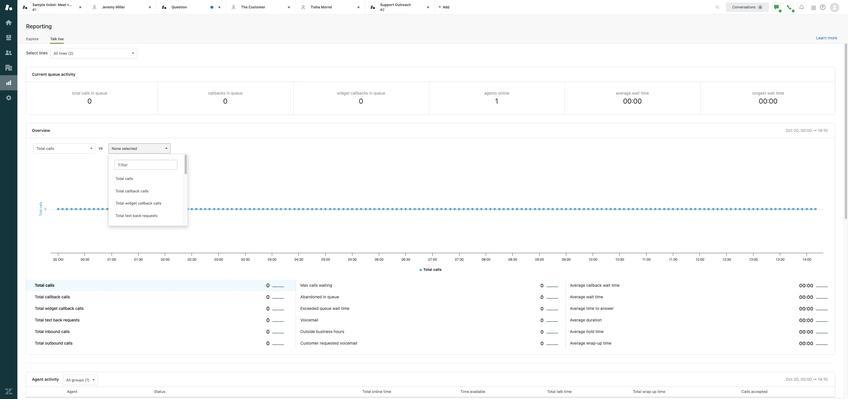 Task type: locate. For each thing, give the bounding box(es) containing it.
question
[[172, 5, 187, 9]]

explore
[[26, 37, 38, 41]]

2 tab from the left
[[365, 0, 435, 15]]

0 horizontal spatial close image
[[77, 4, 83, 10]]

2 close image from the left
[[217, 4, 222, 10]]

3 close image from the left
[[425, 4, 431, 10]]

learn more link
[[817, 35, 838, 41]]

admin image
[[5, 94, 12, 102]]

close image inside jeremy miller tab
[[147, 4, 153, 10]]

1 tab from the left
[[17, 0, 87, 15]]

live
[[58, 37, 64, 41]]

learn more
[[817, 35, 838, 40]]

main element
[[0, 0, 17, 400]]

jeremy miller tab
[[87, 0, 157, 15]]

tabs tab list
[[17, 0, 710, 15]]

reporting image
[[5, 79, 12, 87]]

1 horizontal spatial close image
[[356, 4, 362, 10]]

0 horizontal spatial close image
[[147, 4, 153, 10]]

0 horizontal spatial tab
[[17, 0, 87, 15]]

close image right the
[[77, 4, 83, 10]]

tisha morrel
[[311, 5, 332, 9]]

learn
[[817, 35, 827, 40]]

tisha
[[311, 5, 320, 9]]

2 horizontal spatial close image
[[286, 4, 292, 10]]

close image
[[77, 4, 83, 10], [356, 4, 362, 10], [425, 4, 431, 10]]

2 horizontal spatial close image
[[425, 4, 431, 10]]

morrel
[[321, 5, 332, 9]]

close image for jeremy miller
[[147, 4, 153, 10]]

2 close image from the left
[[356, 4, 362, 10]]

3 close image from the left
[[286, 4, 292, 10]]

close image left add dropdown button on the top of the page
[[425, 4, 431, 10]]

the customer
[[241, 5, 265, 9]]

sample ticket: meet the ticket #1
[[32, 3, 84, 12]]

1 horizontal spatial close image
[[217, 4, 222, 10]]

tab
[[17, 0, 87, 15], [365, 0, 435, 15]]

tisha morrel tab
[[296, 0, 365, 15]]

talk live link
[[50, 37, 64, 44]]

sample
[[32, 3, 45, 7]]

meet
[[58, 3, 66, 7]]

1 horizontal spatial tab
[[365, 0, 435, 15]]

zendesk products image
[[812, 6, 816, 10]]

customer
[[249, 5, 265, 9]]

support outreach #2
[[380, 3, 411, 12]]

outreach
[[395, 3, 411, 7]]

close image left #2
[[356, 4, 362, 10]]

views image
[[5, 34, 12, 41]]

close image
[[147, 4, 153, 10], [217, 4, 222, 10], [286, 4, 292, 10]]

1 close image from the left
[[77, 4, 83, 10]]

1 close image from the left
[[147, 4, 153, 10]]

add
[[443, 5, 450, 9]]

close image inside the customer tab
[[286, 4, 292, 10]]

the customer tab
[[226, 0, 296, 15]]

#2
[[380, 7, 385, 12]]

question tab
[[157, 0, 226, 15]]



Task type: vqa. For each thing, say whether or not it's contained in the screenshot.
Close icon inside the the 'Brad' tab
no



Task type: describe. For each thing, give the bounding box(es) containing it.
zendesk image
[[5, 389, 12, 396]]

jeremy
[[102, 5, 115, 9]]

conversations
[[733, 5, 756, 9]]

talk live
[[50, 37, 64, 41]]

close image for sample ticket: meet the ticket
[[77, 4, 83, 10]]

reporting
[[26, 23, 52, 30]]

add button
[[435, 0, 453, 14]]

tab containing support outreach
[[365, 0, 435, 15]]

#1
[[32, 7, 36, 12]]

conversations button
[[726, 2, 769, 12]]

get started image
[[5, 19, 12, 26]]

ticket
[[74, 3, 84, 7]]

notifications image
[[800, 5, 804, 9]]

tab containing sample ticket: meet the ticket
[[17, 0, 87, 15]]

organizations image
[[5, 64, 12, 72]]

button displays agent's chat status as online. image
[[775, 5, 779, 9]]

customers image
[[5, 49, 12, 57]]

talk
[[50, 37, 57, 41]]

more
[[828, 35, 838, 40]]

zendesk support image
[[5, 4, 12, 11]]

the
[[67, 3, 73, 7]]

miller
[[116, 5, 125, 9]]

the
[[241, 5, 248, 9]]

close image for the customer
[[286, 4, 292, 10]]

get help image
[[821, 5, 826, 10]]

explore link
[[26, 37, 39, 43]]

close image inside question tab
[[217, 4, 222, 10]]

support
[[380, 3, 394, 7]]

close image for support outreach
[[425, 4, 431, 10]]

ticket:
[[46, 3, 57, 7]]

jeremy miller
[[102, 5, 125, 9]]

close image inside "tisha morrel" tab
[[356, 4, 362, 10]]



